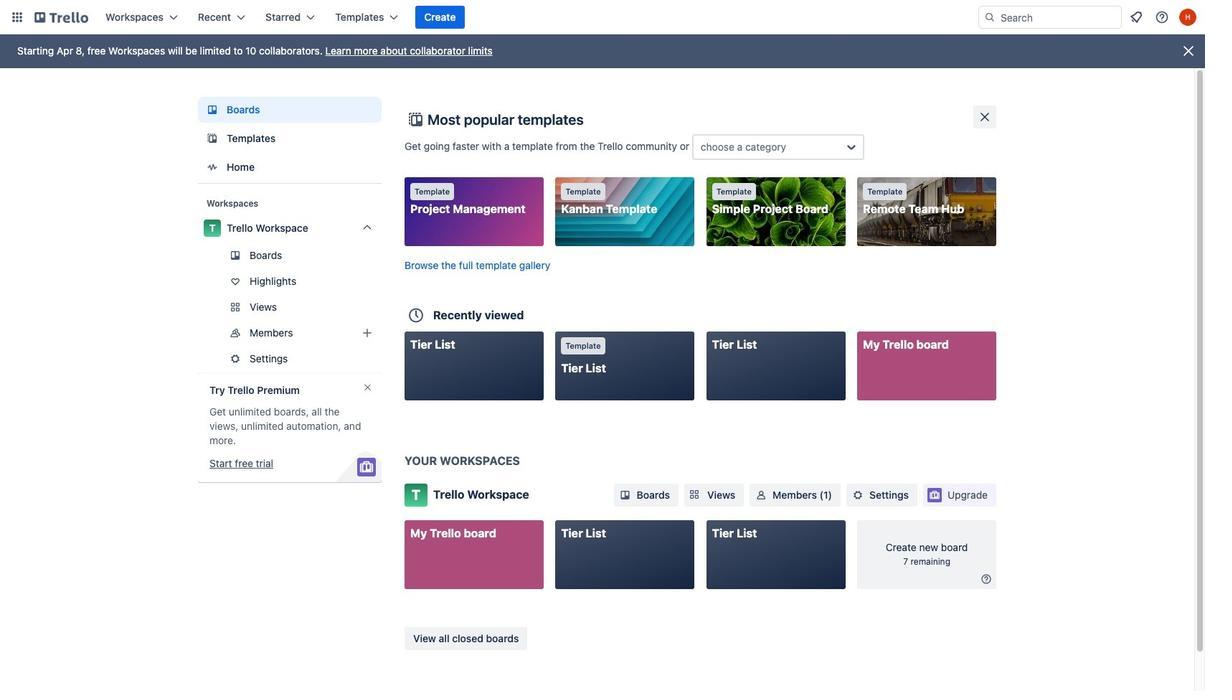 Task type: vqa. For each thing, say whether or not it's contained in the screenshot.
Sales within the Retail Sales Pipeline by Mike's Bikes We use this retail sales pipeline to manage orders across 12 retail shops.
no



Task type: locate. For each thing, give the bounding box(es) containing it.
1 sm image from the left
[[754, 488, 769, 502]]

0 horizontal spatial sm image
[[754, 488, 769, 502]]

sm image
[[754, 488, 769, 502], [851, 488, 866, 502]]

sm image
[[618, 488, 633, 502], [980, 572, 994, 586]]

board image
[[204, 101, 221, 118]]

search image
[[985, 11, 996, 23]]

1 vertical spatial sm image
[[980, 572, 994, 586]]

0 vertical spatial sm image
[[618, 488, 633, 502]]

primary element
[[0, 0, 1206, 34]]

2 sm image from the left
[[851, 488, 866, 502]]

Search field
[[996, 7, 1122, 27]]

1 horizontal spatial sm image
[[851, 488, 866, 502]]



Task type: describe. For each thing, give the bounding box(es) containing it.
template board image
[[204, 130, 221, 147]]

add image
[[359, 324, 376, 342]]

0 horizontal spatial sm image
[[618, 488, 633, 502]]

open information menu image
[[1156, 10, 1170, 24]]

back to home image
[[34, 6, 88, 29]]

1 horizontal spatial sm image
[[980, 572, 994, 586]]

0 notifications image
[[1128, 9, 1146, 26]]

home image
[[204, 159, 221, 176]]

howard (howard38800628) image
[[1180, 9, 1197, 26]]



